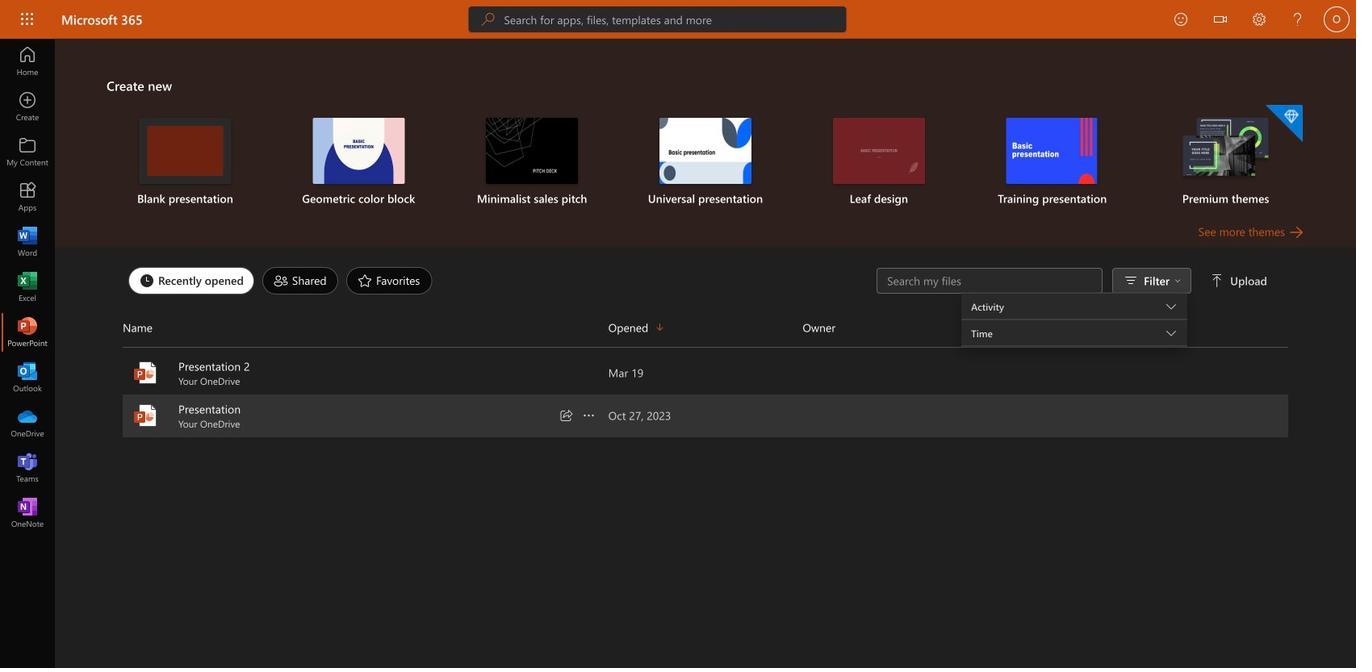 Task type: locate. For each thing, give the bounding box(es) containing it.
navigation
[[0, 39, 55, 536]]

powerpoint image down excel image
[[19, 325, 36, 341]]

0 vertical spatial powerpoint image
[[19, 325, 36, 341]]

minimalist sales pitch image
[[486, 118, 578, 184]]

0 horizontal spatial powerpoint image
[[19, 325, 36, 341]]

powerpoint image up powerpoint image
[[132, 360, 158, 386]]

row
[[123, 315, 1288, 348]]

menu inside displaying 2 out of 11 files. status
[[962, 293, 1188, 293]]

application
[[0, 39, 1356, 668]]

1 vertical spatial powerpoint image
[[132, 360, 158, 386]]

training presentation element
[[975, 118, 1130, 207]]

None search field
[[469, 6, 846, 32]]

main content
[[55, 39, 1356, 438]]

list
[[107, 103, 1305, 223]]

displaying 2 out of 11 files. status
[[877, 268, 1271, 350]]

create image
[[19, 98, 36, 115]]

premium templates diamond image
[[1266, 105, 1303, 142]]

recently opened element
[[128, 267, 254, 295]]

name presentation 2 cell
[[123, 358, 608, 387]]

geometric color block image
[[313, 118, 405, 184]]

tab list
[[124, 263, 877, 299]]

1 tab from the left
[[124, 267, 258, 295]]

3 tab from the left
[[342, 267, 436, 295]]

blank presentation element
[[108, 118, 262, 207]]

onedrive image
[[19, 415, 36, 431]]

banner
[[0, 0, 1356, 42]]

universal presentation image
[[660, 118, 752, 184]]

powerpoint image
[[19, 325, 36, 341], [132, 360, 158, 386]]

Search my files text field
[[886, 273, 1094, 289]]

1 horizontal spatial powerpoint image
[[132, 360, 158, 386]]

menu
[[962, 293, 1188, 293]]

geometric color block element
[[282, 118, 436, 207]]

apps image
[[19, 189, 36, 205]]

word image
[[19, 234, 36, 250]]

tab
[[124, 267, 258, 295], [258, 267, 342, 295], [342, 267, 436, 295]]

excel image
[[19, 279, 36, 295]]

Search box. Suggestions appear as you type. search field
[[504, 6, 846, 32]]



Task type: describe. For each thing, give the bounding box(es) containing it.
leaf design element
[[802, 118, 956, 207]]

activity, column 4 of 4 column header
[[997, 315, 1288, 341]]

home image
[[19, 53, 36, 69]]

premium themes image
[[1180, 118, 1272, 183]]

powerpoint image inside name presentation 2 cell
[[132, 360, 158, 386]]

2 tab from the left
[[258, 267, 342, 295]]

powerpoint image
[[132, 403, 158, 429]]

outlook image
[[19, 370, 36, 386]]

leaf design image
[[833, 118, 925, 184]]

teams image
[[19, 460, 36, 476]]

premium themes element
[[1149, 105, 1303, 207]]

shared element
[[262, 267, 338, 295]]

minimalist sales pitch element
[[455, 118, 609, 207]]

universal presentation element
[[629, 118, 783, 207]]

training presentation image
[[1006, 118, 1098, 184]]

favorites element
[[346, 267, 432, 295]]

my content image
[[19, 144, 36, 160]]

onenote image
[[19, 505, 36, 522]]

name presentation cell
[[123, 401, 608, 430]]



Task type: vqa. For each thing, say whether or not it's contained in the screenshot.
Powerpoint IMAGE to the top
yes



